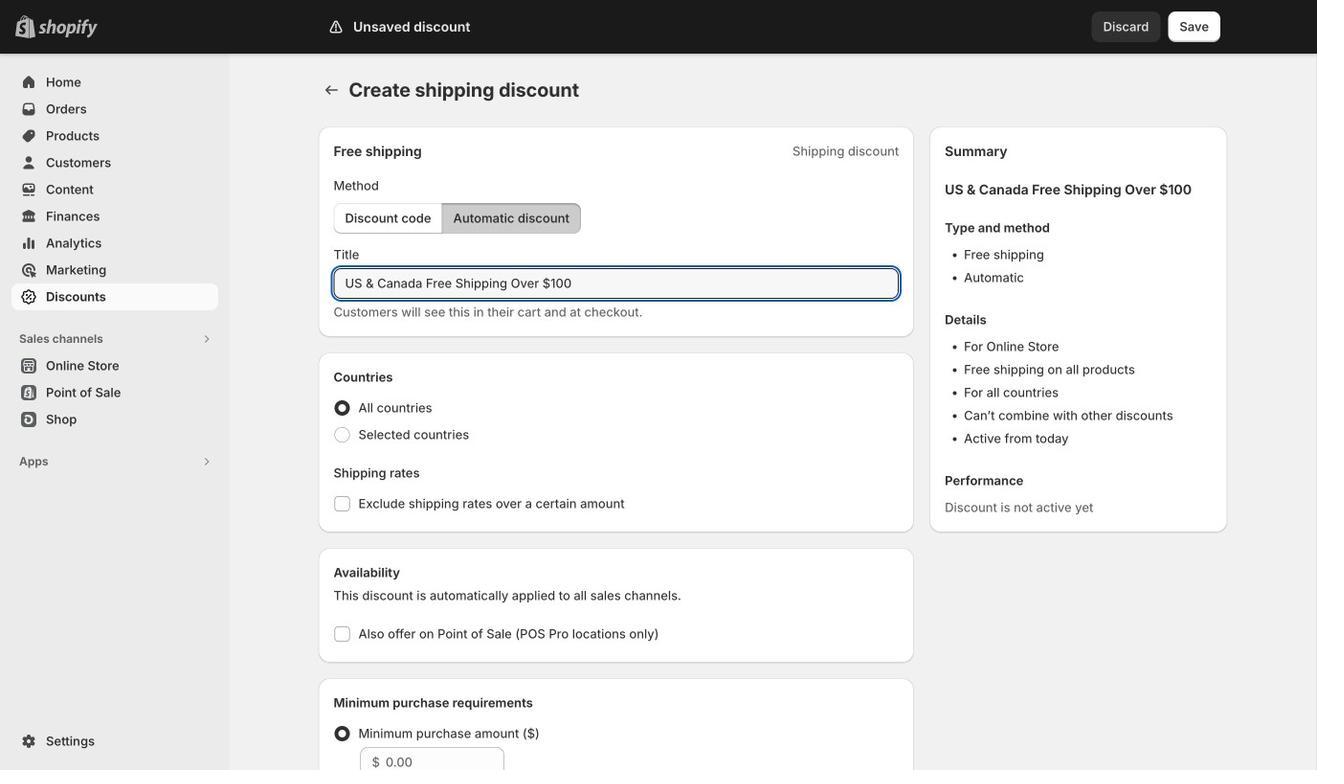 Task type: locate. For each thing, give the bounding box(es) containing it.
0.00 text field
[[386, 747, 504, 770]]

None text field
[[334, 268, 900, 299]]

shopify image
[[38, 19, 98, 38]]



Task type: vqa. For each thing, say whether or not it's contained in the screenshot.
Shopify image at the left top of the page
yes



